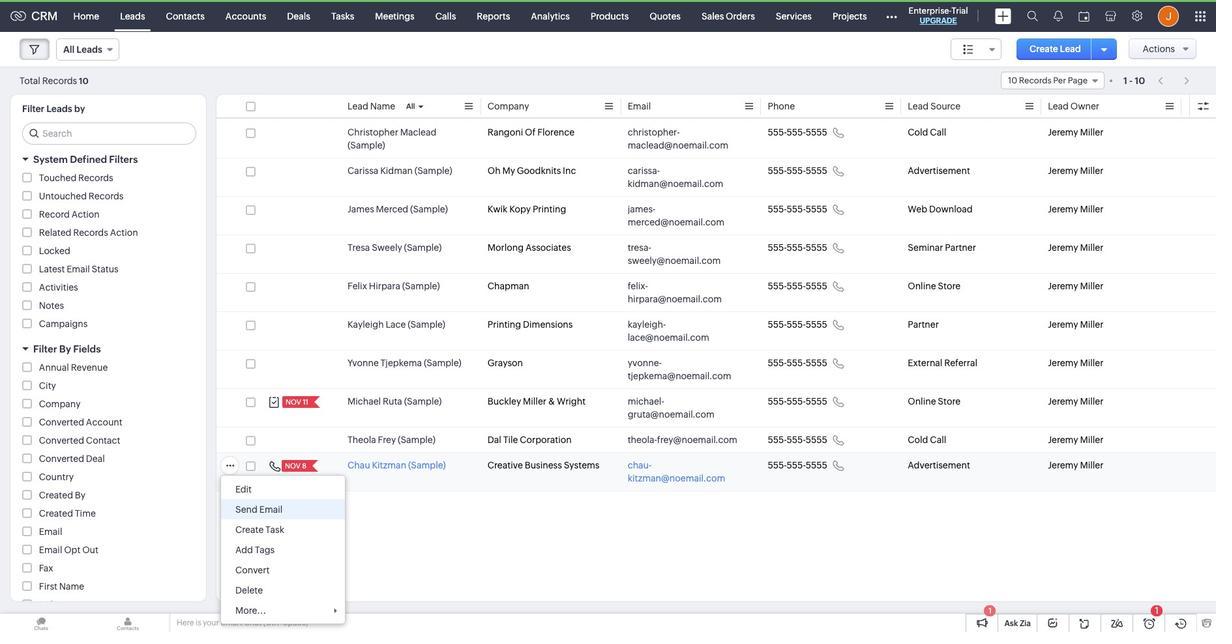 Task type: describe. For each thing, give the bounding box(es) containing it.
contacts link
[[156, 0, 215, 32]]

meetings link
[[365, 0, 425, 32]]

cold for theola-frey@noemail.com
[[908, 435, 929, 446]]

10 jeremy miller from the top
[[1049, 461, 1104, 471]]

crm link
[[10, 9, 58, 23]]

christopher- maclead@noemail.com link
[[628, 126, 742, 152]]

1 vertical spatial printing
[[488, 320, 521, 330]]

tresa-
[[628, 243, 652, 253]]

chau kitzman (sample) link
[[348, 459, 446, 472]]

fields
[[73, 344, 101, 355]]

sales
[[702, 11, 724, 21]]

tjepkema@noemail.com
[[628, 371, 732, 382]]

555-555-5555 for kayleigh- lace@noemail.com
[[768, 320, 828, 330]]

jeremy for kayleigh- lace@noemail.com
[[1049, 320, 1079, 330]]

jeremy miller for yvonne- tjepkema@noemail.com
[[1049, 358, 1104, 369]]

1 horizontal spatial printing
[[533, 204, 567, 215]]

maclead
[[400, 127, 437, 138]]

chapman
[[488, 281, 530, 292]]

(sample) for felix hirpara (sample)
[[402, 281, 440, 292]]

email up task
[[260, 505, 283, 515]]

ruta
[[383, 397, 402, 407]]

(sample) for yvonne tjepkema (sample)
[[424, 358, 462, 369]]

chat
[[244, 619, 262, 628]]

kayleigh lace (sample)
[[348, 320, 446, 330]]

source
[[931, 101, 961, 112]]

rangoni
[[488, 127, 523, 138]]

(sample) for michael ruta (sample)
[[404, 397, 442, 407]]

task
[[266, 525, 284, 536]]

james
[[348, 204, 374, 215]]

created for created by
[[39, 491, 73, 501]]

kayleigh
[[348, 320, 384, 330]]

10 for 1 - 10
[[1135, 75, 1146, 86]]

row group containing christopher maclead (sample)
[[217, 120, 1217, 492]]

touched records
[[39, 173, 113, 183]]

zia
[[1020, 620, 1032, 629]]

status
[[92, 264, 119, 275]]

create for create lead
[[1030, 44, 1059, 54]]

1 vertical spatial action
[[110, 228, 138, 238]]

555-555-5555 for theola-frey@noemail.com
[[768, 435, 828, 446]]

jeremy miller for james- merced@noemail.com
[[1049, 204, 1104, 215]]

tasks
[[331, 11, 354, 21]]

sweely@noemail.com
[[628, 256, 721, 266]]

filters
[[109, 154, 138, 165]]

5555 for yvonne- tjepkema@noemail.com
[[806, 358, 828, 369]]

filter leads by
[[22, 104, 85, 114]]

contacts image
[[87, 615, 169, 633]]

records for total
[[42, 75, 77, 86]]

james- merced@noemail.com link
[[628, 203, 742, 229]]

james merced (sample)
[[348, 204, 448, 215]]

5555 for carissa- kidman@noemail.com
[[806, 166, 828, 176]]

felix-
[[628, 281, 648, 292]]

kidman@noemail.com
[[628, 179, 724, 189]]

printing dimensions
[[488, 320, 573, 330]]

by for created
[[75, 491, 86, 501]]

(sample) for theola frey (sample)
[[398, 435, 436, 446]]

chau- kitzman@noemail.com
[[628, 461, 726, 484]]

merced@noemail.com
[[628, 217, 725, 228]]

&
[[549, 397, 555, 407]]

by for filter
[[59, 344, 71, 355]]

of
[[525, 127, 536, 138]]

1 online store from the top
[[908, 281, 961, 292]]

create for create task
[[236, 525, 264, 536]]

converted for converted account
[[39, 418, 84, 428]]

record
[[39, 209, 70, 220]]

web download
[[908, 204, 973, 215]]

accounts
[[226, 11, 266, 21]]

carissa kidman (sample)
[[348, 166, 453, 176]]

lace@noemail.com
[[628, 333, 710, 343]]

5555 for felix- hirpara@noemail.com
[[806, 281, 828, 292]]

miller for carissa- kidman@noemail.com
[[1081, 166, 1104, 176]]

email up fax
[[39, 545, 62, 556]]

wright
[[557, 397, 586, 407]]

tile
[[503, 435, 518, 446]]

system defined filters button
[[10, 148, 206, 171]]

jeremy for theola-frey@noemail.com
[[1049, 435, 1079, 446]]

555-555-5555 for christopher- maclead@noemail.com
[[768, 127, 828, 138]]

(sample) for chau kitzman (sample)
[[408, 461, 446, 471]]

converted for converted deal
[[39, 454, 84, 465]]

(sample) for tresa sweely (sample)
[[404, 243, 442, 253]]

analytics
[[531, 11, 570, 21]]

yvonne
[[348, 358, 379, 369]]

lead for lead name
[[348, 101, 369, 112]]

email right latest
[[67, 264, 90, 275]]

chats image
[[0, 615, 82, 633]]

owner
[[1071, 101, 1100, 112]]

gruta@noemail.com
[[628, 410, 715, 420]]

2 store from the top
[[938, 397, 961, 407]]

carissa- kidman@noemail.com link
[[628, 164, 742, 191]]

jeremy for christopher- maclead@noemail.com
[[1049, 127, 1079, 138]]

city
[[39, 381, 56, 391]]

more...
[[236, 606, 266, 617]]

jeremy miller for kayleigh- lace@noemail.com
[[1049, 320, 1104, 330]]

here is your smart chat (ctrl+space)
[[177, 619, 308, 628]]

records for related
[[73, 228, 108, 238]]

latest email status
[[39, 264, 119, 275]]

(sample) for kayleigh lace (sample)
[[408, 320, 446, 330]]

sales orders
[[702, 11, 755, 21]]

sweely
[[372, 243, 402, 253]]

james- merced@noemail.com
[[628, 204, 725, 228]]

michael-
[[628, 397, 665, 407]]

system
[[33, 154, 68, 165]]

5555 for tresa- sweely@noemail.com
[[806, 243, 828, 253]]

1 advertisement from the top
[[908, 166, 971, 176]]

james-
[[628, 204, 656, 215]]

jeremy for james- merced@noemail.com
[[1049, 204, 1079, 215]]

corporation
[[520, 435, 572, 446]]

external
[[908, 358, 943, 369]]

nov 11
[[286, 399, 309, 406]]

0 horizontal spatial partner
[[908, 320, 939, 330]]

ask zia
[[1005, 620, 1032, 629]]

yvonne- tjepkema@noemail.com link
[[628, 357, 742, 383]]

referral
[[945, 358, 978, 369]]

theola-frey@noemail.com link
[[628, 434, 738, 447]]

jeremy miller for tresa- sweely@noemail.com
[[1049, 243, 1104, 253]]

external referral
[[908, 358, 978, 369]]

theola frey (sample) link
[[348, 434, 436, 447]]

yvonne tjepkema (sample)
[[348, 358, 462, 369]]

(ctrl+space)
[[263, 619, 308, 628]]

1 vertical spatial company
[[39, 399, 81, 410]]

create lead button
[[1017, 38, 1095, 60]]

tasks link
[[321, 0, 365, 32]]

8 jeremy from the top
[[1049, 397, 1079, 407]]

projects
[[833, 11, 867, 21]]

send email
[[236, 505, 283, 515]]

christopher maclead (sample) link
[[348, 126, 475, 152]]

1 horizontal spatial leads
[[120, 11, 145, 21]]

jeremy for carissa- kidman@noemail.com
[[1049, 166, 1079, 176]]

felix- hirpara@noemail.com link
[[628, 280, 742, 306]]

call for theola-frey@noemail.com
[[931, 435, 947, 446]]

hirpara
[[369, 281, 401, 292]]

email up christopher-
[[628, 101, 651, 112]]

yvonne- tjepkema@noemail.com
[[628, 358, 732, 382]]

1
[[1124, 75, 1128, 86]]

8 5555 from the top
[[806, 397, 828, 407]]

opt
[[64, 545, 81, 556]]

1 online from the top
[[908, 281, 937, 292]]

revenue
[[71, 363, 108, 373]]

0 vertical spatial partner
[[946, 243, 977, 253]]

related
[[39, 228, 71, 238]]



Task type: vqa. For each thing, say whether or not it's contained in the screenshot.


Task type: locate. For each thing, give the bounding box(es) containing it.
0 horizontal spatial company
[[39, 399, 81, 410]]

leads left by at the left top
[[46, 104, 72, 114]]

(sample) right sweely
[[404, 243, 442, 253]]

2 555-555-5555 from the top
[[768, 166, 828, 176]]

calls
[[436, 11, 456, 21]]

555-555-5555 for felix- hirpara@noemail.com
[[768, 281, 828, 292]]

1 cold from the top
[[908, 127, 929, 138]]

cold call for christopher- maclead@noemail.com
[[908, 127, 947, 138]]

email down 'created time'
[[39, 527, 62, 538]]

miller for theola-frey@noemail.com
[[1081, 435, 1104, 446]]

0 vertical spatial store
[[938, 281, 961, 292]]

(sample) inside 'christopher maclead (sample)'
[[348, 140, 385, 151]]

records up filter leads by
[[42, 75, 77, 86]]

touched
[[39, 173, 77, 183]]

1 vertical spatial store
[[938, 397, 961, 407]]

10 5555 from the top
[[806, 461, 828, 471]]

miller for tresa- sweely@noemail.com
[[1081, 243, 1104, 253]]

crm
[[31, 9, 58, 23]]

first name
[[39, 582, 84, 592]]

5 5555 from the top
[[806, 281, 828, 292]]

name for first name
[[59, 582, 84, 592]]

4 jeremy miller from the top
[[1049, 243, 1104, 253]]

2 online store from the top
[[908, 397, 961, 407]]

1 vertical spatial by
[[75, 491, 86, 501]]

7 5555 from the top
[[806, 358, 828, 369]]

2 cold from the top
[[908, 435, 929, 446]]

Search text field
[[23, 123, 196, 144]]

filter for filter leads by
[[22, 104, 44, 114]]

analytics link
[[521, 0, 581, 32]]

2 vertical spatial converted
[[39, 454, 84, 465]]

create down the send
[[236, 525, 264, 536]]

(sample) right lace on the left of the page
[[408, 320, 446, 330]]

0 vertical spatial created
[[39, 491, 73, 501]]

converted contact
[[39, 436, 120, 446]]

4 5555 from the top
[[806, 243, 828, 253]]

10 555-555-5555 from the top
[[768, 461, 828, 471]]

records for touched
[[78, 173, 113, 183]]

-
[[1130, 75, 1133, 86]]

filter down total
[[22, 104, 44, 114]]

(sample) for christopher maclead (sample)
[[348, 140, 385, 151]]

0 vertical spatial printing
[[533, 204, 567, 215]]

0 vertical spatial filter
[[22, 104, 44, 114]]

0 vertical spatial leads
[[120, 11, 145, 21]]

(sample) for james merced (sample)
[[410, 204, 448, 215]]

company down city
[[39, 399, 81, 410]]

3 5555 from the top
[[806, 204, 828, 215]]

lead left source
[[908, 101, 929, 112]]

1 jeremy miller from the top
[[1049, 127, 1104, 138]]

4 555-555-5555 from the top
[[768, 243, 828, 253]]

(sample) right hirpara
[[402, 281, 440, 292]]

first
[[39, 582, 57, 592]]

online
[[908, 281, 937, 292], [908, 397, 937, 407]]

miller
[[1081, 127, 1104, 138], [1081, 166, 1104, 176], [1081, 204, 1104, 215], [1081, 243, 1104, 253], [1081, 281, 1104, 292], [1081, 320, 1104, 330], [1081, 358, 1104, 369], [523, 397, 547, 407], [1081, 397, 1104, 407], [1081, 435, 1104, 446], [1081, 461, 1104, 471]]

name right first
[[59, 582, 84, 592]]

2 converted from the top
[[39, 436, 84, 446]]

10 inside total records 10
[[79, 76, 89, 86]]

5555 for kayleigh- lace@noemail.com
[[806, 320, 828, 330]]

latest
[[39, 264, 65, 275]]

lead
[[1061, 44, 1082, 54], [348, 101, 369, 112], [908, 101, 929, 112], [1049, 101, 1069, 112]]

records down touched records
[[89, 191, 124, 202]]

felix
[[348, 281, 367, 292]]

tresa
[[348, 243, 370, 253]]

0 vertical spatial online store
[[908, 281, 961, 292]]

1 vertical spatial created
[[39, 509, 73, 519]]

add
[[236, 545, 253, 556]]

lead for lead owner
[[1049, 101, 1069, 112]]

oh my goodknits inc
[[488, 166, 576, 176]]

phone
[[768, 101, 795, 112]]

2 advertisement from the top
[[908, 461, 971, 471]]

meetings
[[375, 11, 415, 21]]

edit link
[[221, 480, 345, 500]]

9 jeremy from the top
[[1049, 435, 1079, 446]]

7 555-555-5555 from the top
[[768, 358, 828, 369]]

store down the external referral
[[938, 397, 961, 407]]

9 jeremy miller from the top
[[1049, 435, 1104, 446]]

1 horizontal spatial action
[[110, 228, 138, 238]]

name for lead name
[[370, 101, 395, 112]]

2 jeremy from the top
[[1049, 166, 1079, 176]]

0 horizontal spatial create
[[236, 525, 264, 536]]

(sample) down christopher
[[348, 140, 385, 151]]

(sample) right kidman on the left top of page
[[415, 166, 453, 176]]

1 vertical spatial online
[[908, 397, 937, 407]]

10 up by at the left top
[[79, 76, 89, 86]]

kayleigh-
[[628, 320, 666, 330]]

jeremy for felix- hirpara@noemail.com
[[1049, 281, 1079, 292]]

jeremy for tresa- sweely@noemail.com
[[1049, 243, 1079, 253]]

row group
[[217, 120, 1217, 492]]

555-555-5555 for james- merced@noemail.com
[[768, 204, 828, 215]]

1 vertical spatial advertisement
[[908, 461, 971, 471]]

merced
[[376, 204, 409, 215]]

action up related records action
[[72, 209, 100, 220]]

jeremy miller
[[1049, 127, 1104, 138], [1049, 166, 1104, 176], [1049, 204, 1104, 215], [1049, 243, 1104, 253], [1049, 281, 1104, 292], [1049, 320, 1104, 330], [1049, 358, 1104, 369], [1049, 397, 1104, 407], [1049, 435, 1104, 446], [1049, 461, 1104, 471]]

cold for christopher- maclead@noemail.com
[[908, 127, 929, 138]]

1 cold call from the top
[[908, 127, 947, 138]]

10 jeremy from the top
[[1049, 461, 1079, 471]]

kayleigh- lace@noemail.com link
[[628, 318, 742, 344]]

3 converted from the top
[[39, 454, 84, 465]]

enterprise-trial upgrade
[[909, 6, 969, 25]]

creative business systems
[[488, 461, 600, 471]]

jeremy for yvonne- tjepkema@noemail.com
[[1049, 358, 1079, 369]]

5 jeremy from the top
[[1049, 281, 1079, 292]]

0 vertical spatial advertisement
[[908, 166, 971, 176]]

0 horizontal spatial leads
[[46, 104, 72, 114]]

(sample) right frey
[[398, 435, 436, 446]]

1 call from the top
[[931, 127, 947, 138]]

0 vertical spatial call
[[931, 127, 947, 138]]

2 cold call from the top
[[908, 435, 947, 446]]

records down the defined
[[78, 173, 113, 183]]

6 jeremy from the top
[[1049, 320, 1079, 330]]

felix hirpara (sample)
[[348, 281, 440, 292]]

converted for converted contact
[[39, 436, 84, 446]]

9 555-555-5555 from the top
[[768, 435, 828, 446]]

call for christopher- maclead@noemail.com
[[931, 127, 947, 138]]

reports link
[[467, 0, 521, 32]]

created time
[[39, 509, 96, 519]]

8 555-555-5555 from the top
[[768, 397, 828, 407]]

system defined filters
[[33, 154, 138, 165]]

online down external at bottom right
[[908, 397, 937, 407]]

kopy
[[510, 204, 531, 215]]

partner up external at bottom right
[[908, 320, 939, 330]]

name up christopher
[[370, 101, 395, 112]]

services link
[[766, 0, 823, 32]]

created down created by
[[39, 509, 73, 519]]

orders
[[726, 11, 755, 21]]

555-555-5555 for carissa- kidman@noemail.com
[[768, 166, 828, 176]]

2 5555 from the top
[[806, 166, 828, 176]]

create inside create lead button
[[1030, 44, 1059, 54]]

0 vertical spatial converted
[[39, 418, 84, 428]]

1 horizontal spatial company
[[488, 101, 529, 112]]

theola
[[348, 435, 376, 446]]

0 vertical spatial by
[[59, 344, 71, 355]]

notes
[[39, 301, 64, 311]]

printing right kopy
[[533, 204, 567, 215]]

filter for filter by fields
[[33, 344, 57, 355]]

5555 for christopher- maclead@noemail.com
[[806, 127, 828, 138]]

1 vertical spatial call
[[931, 435, 947, 446]]

555-555-5555 for yvonne- tjepkema@noemail.com
[[768, 358, 828, 369]]

leads right "home" link
[[120, 11, 145, 21]]

0 vertical spatial cold call
[[908, 127, 947, 138]]

filter up annual
[[33, 344, 57, 355]]

0 horizontal spatial name
[[59, 582, 84, 592]]

1 vertical spatial converted
[[39, 436, 84, 446]]

8 jeremy miller from the top
[[1049, 397, 1104, 407]]

miller for felix- hirpara@noemail.com
[[1081, 281, 1104, 292]]

0 horizontal spatial action
[[72, 209, 100, 220]]

1 vertical spatial name
[[59, 582, 84, 592]]

7 jeremy from the top
[[1049, 358, 1079, 369]]

my
[[503, 166, 515, 176]]

5555 for theola-frey@noemail.com
[[806, 435, 828, 446]]

filter
[[22, 104, 44, 114], [33, 344, 57, 355]]

1 converted from the top
[[39, 418, 84, 428]]

action up status
[[110, 228, 138, 238]]

miller for kayleigh- lace@noemail.com
[[1081, 320, 1104, 330]]

jeremy miller for carissa- kidman@noemail.com
[[1049, 166, 1104, 176]]

1 horizontal spatial name
[[370, 101, 395, 112]]

555-555-5555 for tresa- sweely@noemail.com
[[768, 243, 828, 253]]

goodknits
[[517, 166, 561, 176]]

created down country
[[39, 491, 73, 501]]

0 vertical spatial online
[[908, 281, 937, 292]]

0 horizontal spatial 10
[[79, 76, 89, 86]]

1 vertical spatial cold
[[908, 435, 929, 446]]

3 jeremy miller from the top
[[1049, 204, 1104, 215]]

company
[[488, 101, 529, 112], [39, 399, 81, 410]]

lead owner
[[1049, 101, 1100, 112]]

add tags
[[236, 545, 275, 556]]

by up annual revenue
[[59, 344, 71, 355]]

chau- kitzman@noemail.com link
[[628, 459, 742, 485]]

1 created from the top
[[39, 491, 73, 501]]

seminar partner
[[908, 243, 977, 253]]

converted up converted contact
[[39, 418, 84, 428]]

online store down seminar partner
[[908, 281, 961, 292]]

0 vertical spatial action
[[72, 209, 100, 220]]

1 store from the top
[[938, 281, 961, 292]]

1 vertical spatial partner
[[908, 320, 939, 330]]

10 right -
[[1135, 75, 1146, 86]]

0 vertical spatial create
[[1030, 44, 1059, 54]]

2 call from the top
[[931, 435, 947, 446]]

online store down the external referral
[[908, 397, 961, 407]]

lead left owner
[[1049, 101, 1069, 112]]

created for created time
[[39, 509, 73, 519]]

0 horizontal spatial by
[[59, 344, 71, 355]]

web
[[908, 204, 928, 215]]

1 vertical spatial leads
[[46, 104, 72, 114]]

name
[[370, 101, 395, 112], [59, 582, 84, 592]]

records for untouched
[[89, 191, 124, 202]]

2 jeremy miller from the top
[[1049, 166, 1104, 176]]

create task
[[236, 525, 284, 536]]

1 vertical spatial cold call
[[908, 435, 947, 446]]

jeremy miller for christopher- maclead@noemail.com
[[1049, 127, 1104, 138]]

printing
[[533, 204, 567, 215], [488, 320, 521, 330]]

home
[[73, 11, 99, 21]]

1 horizontal spatial by
[[75, 491, 86, 501]]

partner right the seminar
[[946, 243, 977, 253]]

1 horizontal spatial create
[[1030, 44, 1059, 54]]

(sample) right kitzman
[[408, 461, 446, 471]]

by inside filter by fields dropdown button
[[59, 344, 71, 355]]

kayleigh- lace@noemail.com
[[628, 320, 710, 343]]

5 555-555-5555 from the top
[[768, 281, 828, 292]]

3 jeremy from the top
[[1049, 204, 1079, 215]]

5555 for james- merced@noemail.com
[[806, 204, 828, 215]]

miller for christopher- maclead@noemail.com
[[1081, 127, 1104, 138]]

total
[[20, 75, 40, 86]]

converted up country
[[39, 454, 84, 465]]

1 horizontal spatial partner
[[946, 243, 977, 253]]

navigation
[[1152, 71, 1197, 90]]

upgrade
[[920, 16, 958, 25]]

6 jeremy miller from the top
[[1049, 320, 1104, 330]]

felix- hirpara@noemail.com
[[628, 281, 722, 305]]

lead up lead owner
[[1061, 44, 1082, 54]]

2 created from the top
[[39, 509, 73, 519]]

michael- gruta@noemail.com link
[[628, 395, 742, 421]]

created by
[[39, 491, 86, 501]]

tjepkema
[[381, 358, 422, 369]]

0 horizontal spatial printing
[[488, 320, 521, 330]]

dal tile corporation
[[488, 435, 572, 446]]

7 jeremy miller from the top
[[1049, 358, 1104, 369]]

2 online from the top
[[908, 397, 937, 407]]

oh
[[488, 166, 501, 176]]

(sample) inside 'link'
[[398, 435, 436, 446]]

6 5555 from the top
[[806, 320, 828, 330]]

3 555-555-5555 from the top
[[768, 204, 828, 215]]

carissa-
[[628, 166, 660, 176]]

deal
[[86, 454, 105, 465]]

online down the seminar
[[908, 281, 937, 292]]

create up lead owner
[[1030, 44, 1059, 54]]

(sample) for carissa kidman (sample)
[[415, 166, 453, 176]]

store down seminar partner
[[938, 281, 961, 292]]

home link
[[63, 0, 110, 32]]

michael- gruta@noemail.com
[[628, 397, 715, 420]]

555-555-5555
[[768, 127, 828, 138], [768, 166, 828, 176], [768, 204, 828, 215], [768, 243, 828, 253], [768, 281, 828, 292], [768, 320, 828, 330], [768, 358, 828, 369], [768, 397, 828, 407], [768, 435, 828, 446], [768, 461, 828, 471]]

5 jeremy miller from the top
[[1049, 281, 1104, 292]]

1 vertical spatial online store
[[908, 397, 961, 407]]

jeremy miller for theola-frey@noemail.com
[[1049, 435, 1104, 446]]

1 vertical spatial create
[[236, 525, 264, 536]]

records down record action
[[73, 228, 108, 238]]

lead inside button
[[1061, 44, 1082, 54]]

4 jeremy from the top
[[1049, 243, 1079, 253]]

services
[[776, 11, 812, 21]]

lead up christopher
[[348, 101, 369, 112]]

6 555-555-5555 from the top
[[768, 320, 828, 330]]

(sample) right ruta
[[404, 397, 442, 407]]

lace
[[386, 320, 406, 330]]

10 for total records 10
[[79, 76, 89, 86]]

filter inside dropdown button
[[33, 344, 57, 355]]

5555
[[806, 127, 828, 138], [806, 166, 828, 176], [806, 204, 828, 215], [806, 243, 828, 253], [806, 281, 828, 292], [806, 320, 828, 330], [806, 358, 828, 369], [806, 397, 828, 407], [806, 435, 828, 446], [806, 461, 828, 471]]

tresa sweely (sample)
[[348, 243, 442, 253]]

annual revenue
[[39, 363, 108, 373]]

0 vertical spatial cold
[[908, 127, 929, 138]]

action
[[72, 209, 100, 220], [110, 228, 138, 238]]

creative
[[488, 461, 523, 471]]

printing up grayson
[[488, 320, 521, 330]]

converted up converted deal
[[39, 436, 84, 446]]

lead for lead source
[[908, 101, 929, 112]]

9 5555 from the top
[[806, 435, 828, 446]]

miller for james- merced@noemail.com
[[1081, 204, 1104, 215]]

jeremy miller for felix- hirpara@noemail.com
[[1049, 281, 1104, 292]]

associates
[[526, 243, 571, 253]]

cold call for theola-frey@noemail.com
[[908, 435, 947, 446]]

1 jeremy from the top
[[1049, 127, 1079, 138]]

christopher maclead (sample)
[[348, 127, 437, 151]]

tags
[[255, 545, 275, 556]]

kidman
[[380, 166, 413, 176]]

locked
[[39, 246, 70, 256]]

tresa sweely (sample) link
[[348, 241, 442, 254]]

(sample) right tjepkema
[[424, 358, 462, 369]]

1 5555 from the top
[[806, 127, 828, 138]]

ask
[[1005, 620, 1019, 629]]

1 horizontal spatial 10
[[1135, 75, 1146, 86]]

1 555-555-5555 from the top
[[768, 127, 828, 138]]

edit
[[236, 485, 252, 495]]

kwik
[[488, 204, 508, 215]]

(sample) right merced
[[410, 204, 448, 215]]

0 vertical spatial company
[[488, 101, 529, 112]]

miller for yvonne- tjepkema@noemail.com
[[1081, 358, 1104, 369]]

your
[[203, 619, 219, 628]]

1 vertical spatial filter
[[33, 344, 57, 355]]

converted account
[[39, 418, 122, 428]]

company up rangoni
[[488, 101, 529, 112]]

by up time
[[75, 491, 86, 501]]

projects link
[[823, 0, 878, 32]]

all
[[406, 102, 415, 110]]

0 vertical spatial name
[[370, 101, 395, 112]]



